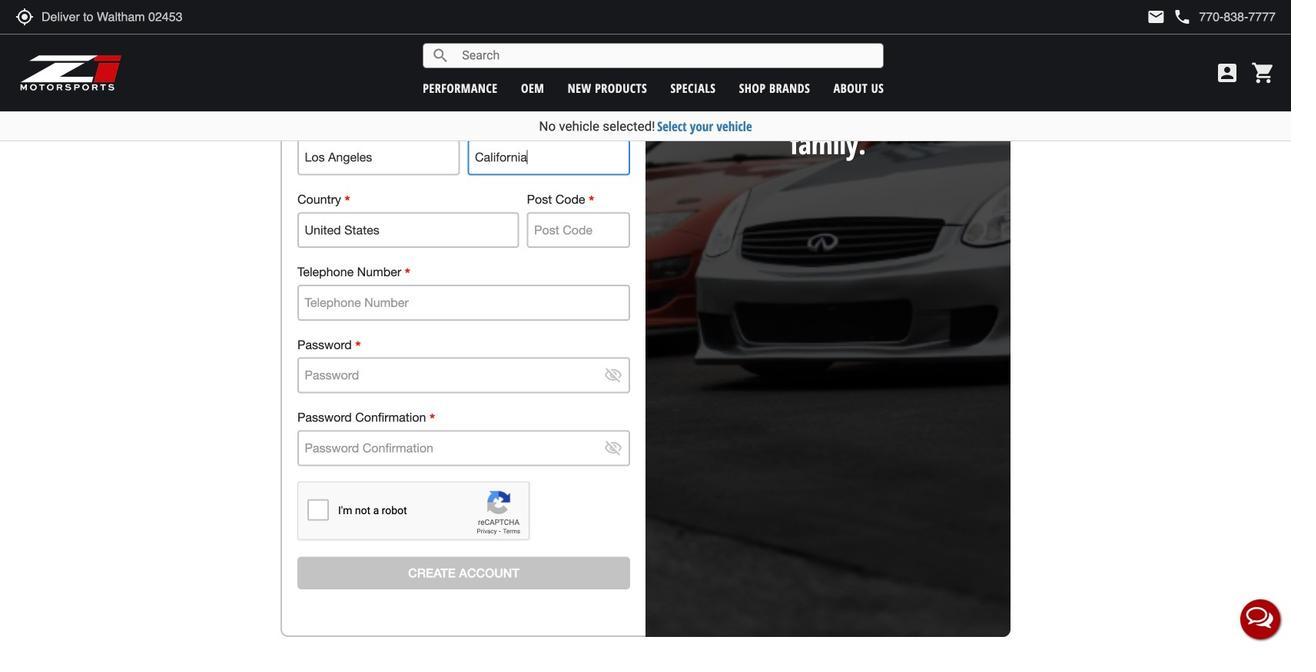 Task type: locate. For each thing, give the bounding box(es) containing it.
Password password field
[[297, 358, 630, 394]]

Telephone Number text field
[[297, 285, 630, 321]]

Post Code text field
[[527, 212, 630, 248]]

Search search field
[[450, 44, 883, 68]]

Apartment, Suite or Bldg. text field
[[297, 67, 630, 103]]

Password Confirmation password field
[[297, 431, 630, 467]]



Task type: vqa. For each thing, say whether or not it's contained in the screenshot.
top to
no



Task type: describe. For each thing, give the bounding box(es) containing it.
z1 motorsports logo image
[[19, 54, 123, 92]]

State/​Province text field
[[468, 140, 630, 176]]

City text field
[[297, 140, 460, 176]]

Street Address text field
[[297, 0, 630, 30]]



